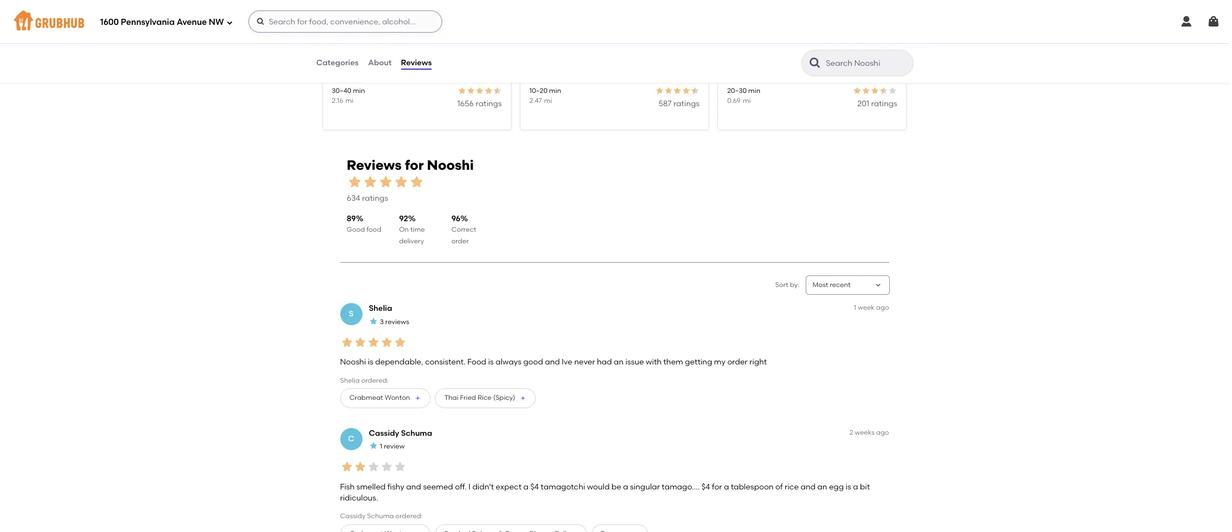 Task type: locate. For each thing, give the bounding box(es) containing it.
shelia up crabmeat
[[340, 377, 360, 385]]

634 ratings
[[347, 194, 388, 203]]

0 vertical spatial schuma
[[401, 429, 432, 438]]

a right expect
[[524, 483, 529, 492]]

0 horizontal spatial $4
[[531, 483, 539, 492]]

ratings for 201 ratings
[[872, 99, 898, 108]]

mi right 2.16
[[346, 97, 354, 104]]

0 horizontal spatial nooshi
[[340, 358, 366, 367]]

mi for 587 ratings
[[544, 97, 552, 104]]

correct
[[452, 226, 477, 234]]

and left the ive
[[545, 358, 560, 367]]

0 horizontal spatial schuma
[[367, 513, 394, 521]]

96 correct order
[[452, 214, 477, 245]]

review
[[384, 443, 405, 451]]

1 a from the left
[[524, 483, 529, 492]]

fish smelled fishy and seemed off. i didn't expect a $4 tamagotchi would be a singular tamago.... $4 for a tablespoon of rice and an egg is a bit ridiculous.
[[340, 483, 870, 503]]

shelia up the 3
[[369, 304, 392, 314]]

right
[[750, 358, 767, 367]]

didn't
[[473, 483, 494, 492]]

ridiculous.
[[340, 494, 378, 503]]

2 weeks ago
[[850, 429, 889, 437]]

schuma down ridiculous.
[[367, 513, 394, 521]]

smelled
[[357, 483, 386, 492]]

0 horizontal spatial is
[[368, 358, 374, 367]]

mi right 0.69
[[743, 97, 751, 104]]

2 min from the left
[[549, 87, 561, 95]]

1 vertical spatial nooshi
[[340, 358, 366, 367]]

1 vertical spatial reviews
[[347, 157, 402, 173]]

nooshi up shelia ordered:
[[340, 358, 366, 367]]

1 vertical spatial for
[[712, 483, 722, 492]]

mi inside 10–20 min 2.47 mi
[[544, 97, 552, 104]]

seemed
[[423, 483, 453, 492]]

1 for 1 review
[[380, 443, 383, 451]]

1 horizontal spatial min
[[549, 87, 561, 95]]

1 left 'review'
[[380, 443, 383, 451]]

categories
[[316, 58, 359, 67]]

ago right week
[[877, 304, 889, 312]]

fried
[[460, 394, 476, 402]]

0 horizontal spatial order
[[452, 237, 469, 245]]

1 min from the left
[[353, 87, 365, 95]]

10–20
[[530, 87, 548, 95]]

2.47
[[530, 97, 542, 104]]

had
[[597, 358, 612, 367]]

mi inside 20–30 min 0.69 mi
[[743, 97, 751, 104]]

and right fishy
[[406, 483, 421, 492]]

ihop logo image
[[323, 0, 511, 69]]

1 horizontal spatial ordered:
[[396, 513, 423, 521]]

1 horizontal spatial an
[[818, 483, 828, 492]]

0 horizontal spatial for
[[405, 157, 424, 173]]

min for 1656 ratings
[[353, 87, 365, 95]]

0 horizontal spatial mi
[[346, 97, 354, 104]]

1 vertical spatial an
[[818, 483, 828, 492]]

4 a from the left
[[854, 483, 859, 492]]

1 horizontal spatial 1
[[854, 304, 857, 312]]

0 horizontal spatial 1
[[380, 443, 383, 451]]

is right egg
[[846, 483, 852, 492]]

search icon image
[[809, 56, 822, 70]]

reviews for reviews for nooshi
[[347, 157, 402, 173]]

shelia for shelia
[[369, 304, 392, 314]]

ordered:
[[361, 377, 389, 385], [396, 513, 423, 521]]

plus icon image
[[415, 395, 421, 402], [520, 395, 527, 402]]

cassidy for cassidy  schuma ordered:
[[340, 513, 366, 521]]

Search for food, convenience, alcohol... search field
[[248, 11, 442, 33]]

plus icon image right (spicy) at left
[[520, 395, 527, 402]]

1 vertical spatial 1
[[380, 443, 383, 451]]

order down correct
[[452, 237, 469, 245]]

1656
[[458, 99, 474, 108]]

them
[[664, 358, 684, 367]]

is
[[368, 358, 374, 367], [488, 358, 494, 367], [846, 483, 852, 492]]

schuma up 'review'
[[401, 429, 432, 438]]

and
[[545, 358, 560, 367], [406, 483, 421, 492], [801, 483, 816, 492]]

ordered: up crabmeat wonton
[[361, 377, 389, 385]]

a left tablespoon
[[724, 483, 729, 492]]

0 horizontal spatial plus icon image
[[415, 395, 421, 402]]

1 horizontal spatial svg image
[[1208, 15, 1221, 28]]

0 vertical spatial shelia
[[369, 304, 392, 314]]

nw
[[209, 17, 224, 27]]

cassidy for cassidy  schuma
[[369, 429, 399, 438]]

0 horizontal spatial svg image
[[1180, 15, 1194, 28]]

3 mi from the left
[[743, 97, 751, 104]]

of
[[776, 483, 783, 492]]

634
[[347, 194, 360, 203]]

0 horizontal spatial shelia
[[340, 377, 360, 385]]

1 horizontal spatial cassidy
[[369, 429, 399, 438]]

weeks
[[855, 429, 875, 437]]

$4 right expect
[[531, 483, 539, 492]]

1 horizontal spatial $4
[[702, 483, 710, 492]]

0 vertical spatial reviews
[[401, 58, 432, 67]]

1 horizontal spatial plus icon image
[[520, 395, 527, 402]]

on
[[399, 226, 409, 234]]

ordered: down fishy
[[396, 513, 423, 521]]

sort
[[776, 281, 789, 289]]

1 ago from the top
[[877, 304, 889, 312]]

92 on time delivery
[[399, 214, 425, 245]]

an right had
[[614, 358, 624, 367]]

min right 20–30
[[749, 87, 761, 95]]

ratings right the 201
[[872, 99, 898, 108]]

for up 92
[[405, 157, 424, 173]]

svg image
[[1180, 15, 1194, 28], [1208, 15, 1221, 28]]

min inside 20–30 min 0.69 mi
[[749, 87, 761, 95]]

0 vertical spatial 1
[[854, 304, 857, 312]]

0 vertical spatial an
[[614, 358, 624, 367]]

2 ago from the top
[[877, 429, 889, 437]]

min
[[353, 87, 365, 95], [549, 87, 561, 95], [749, 87, 761, 95]]

min inside 10–20 min 2.47 mi
[[549, 87, 561, 95]]

egg
[[830, 483, 844, 492]]

reviews inside button
[[401, 58, 432, 67]]

0 horizontal spatial cassidy
[[340, 513, 366, 521]]

and right rice
[[801, 483, 816, 492]]

ago for nooshi is dependable, consistent. food is always good and ive never had an issue with them getting my order right
[[877, 304, 889, 312]]

for left tablespoon
[[712, 483, 722, 492]]

avenue
[[177, 17, 207, 27]]

reviews
[[401, 58, 432, 67], [347, 157, 402, 173]]

2 horizontal spatial mi
[[743, 97, 751, 104]]

ratings right 634
[[362, 194, 388, 203]]

order inside the 96 correct order
[[452, 237, 469, 245]]

cassidy
[[369, 429, 399, 438], [340, 513, 366, 521]]

1 horizontal spatial is
[[488, 358, 494, 367]]

an
[[614, 358, 624, 367], [818, 483, 828, 492]]

0 vertical spatial ordered:
[[361, 377, 389, 385]]

0 vertical spatial nooshi
[[427, 157, 474, 173]]

ratings right 587
[[674, 99, 700, 108]]

shelia
[[369, 304, 392, 314], [340, 377, 360, 385]]

$4 right tamago....
[[702, 483, 710, 492]]

nooshi up 96
[[427, 157, 474, 173]]

2 $4 from the left
[[702, 483, 710, 492]]

min right 30–40
[[353, 87, 365, 95]]

1 mi from the left
[[346, 97, 354, 104]]

categories button
[[316, 43, 359, 83]]

3 a from the left
[[724, 483, 729, 492]]

0 vertical spatial order
[[452, 237, 469, 245]]

order right my
[[728, 358, 748, 367]]

20–30 min 0.69 mi
[[728, 87, 761, 104]]

1 horizontal spatial order
[[728, 358, 748, 367]]

reviews button
[[401, 43, 433, 83]]

plus icon image right wonton
[[415, 395, 421, 402]]

p.f. chang's  logo image
[[719, 0, 907, 69]]

crabmeat
[[350, 394, 383, 402]]

min inside the 30–40 min 2.16 mi
[[353, 87, 365, 95]]

0 horizontal spatial min
[[353, 87, 365, 95]]

most
[[813, 281, 829, 289]]

2 plus icon image from the left
[[520, 395, 527, 402]]

pennsylvania
[[121, 17, 175, 27]]

star icon image
[[458, 87, 467, 95], [467, 87, 476, 95], [476, 87, 484, 95], [484, 87, 493, 95], [493, 87, 502, 95], [493, 87, 502, 95], [656, 87, 665, 95], [665, 87, 673, 95], [673, 87, 682, 95], [682, 87, 691, 95], [691, 87, 700, 95], [691, 87, 700, 95], [853, 87, 862, 95], [862, 87, 871, 95], [871, 87, 880, 95], [880, 87, 889, 95], [880, 87, 889, 95], [889, 87, 898, 95], [347, 174, 362, 190], [362, 174, 378, 190], [378, 174, 393, 190], [393, 174, 409, 190], [409, 174, 424, 190], [369, 317, 378, 326], [340, 336, 354, 349], [354, 336, 367, 349], [367, 336, 380, 349], [380, 336, 393, 349], [393, 336, 407, 349], [369, 442, 378, 451], [340, 461, 354, 474], [354, 461, 367, 474], [367, 461, 380, 474], [380, 461, 393, 474], [393, 461, 407, 474]]

schuma
[[401, 429, 432, 438], [367, 513, 394, 521]]

mi inside the 30–40 min 2.16 mi
[[346, 97, 354, 104]]

fishy
[[388, 483, 405, 492]]

ratings right 1656
[[476, 99, 502, 108]]

2 mi from the left
[[544, 97, 552, 104]]

time
[[411, 226, 425, 234]]

1 horizontal spatial mi
[[544, 97, 552, 104]]

reviews right about
[[401, 58, 432, 67]]

by:
[[790, 281, 800, 289]]

ago
[[877, 304, 889, 312], [877, 429, 889, 437]]

is right food
[[488, 358, 494, 367]]

sort by:
[[776, 281, 800, 289]]

reviews up 634 ratings
[[347, 157, 402, 173]]

ratings
[[476, 99, 502, 108], [674, 99, 700, 108], [872, 99, 898, 108], [362, 194, 388, 203]]

0 vertical spatial ago
[[877, 304, 889, 312]]

2
[[850, 429, 854, 437]]

1 plus icon image from the left
[[415, 395, 421, 402]]

ago right weeks
[[877, 429, 889, 437]]

1 vertical spatial shelia
[[340, 377, 360, 385]]

a right the be
[[623, 483, 629, 492]]

1 horizontal spatial schuma
[[401, 429, 432, 438]]

week
[[858, 304, 875, 312]]

mi right 2.47
[[544, 97, 552, 104]]

1 left week
[[854, 304, 857, 312]]

3
[[380, 318, 384, 326]]

plus icon image inside the thai fried rice (spicy) button
[[520, 395, 527, 402]]

recent
[[830, 281, 851, 289]]

1 vertical spatial cassidy
[[340, 513, 366, 521]]

Search Nooshi search field
[[825, 58, 910, 69]]

1 horizontal spatial shelia
[[369, 304, 392, 314]]

a left bit
[[854, 483, 859, 492]]

0 vertical spatial for
[[405, 157, 424, 173]]

nooshi is dependable, consistent. food is always good and ive never had an issue with them getting my order right
[[340, 358, 767, 367]]

1
[[854, 304, 857, 312], [380, 443, 383, 451]]

cassidy up "1 review"
[[369, 429, 399, 438]]

reviews for nooshi
[[347, 157, 474, 173]]

shelia ordered:
[[340, 377, 389, 385]]

2 horizontal spatial min
[[749, 87, 761, 95]]

0 horizontal spatial ordered:
[[361, 377, 389, 385]]

mi for 201 ratings
[[743, 97, 751, 104]]

is up shelia ordered:
[[368, 358, 374, 367]]

schuma for cassidy  schuma ordered:
[[367, 513, 394, 521]]

1 horizontal spatial for
[[712, 483, 722, 492]]

delivery
[[399, 237, 424, 245]]

1 vertical spatial schuma
[[367, 513, 394, 521]]

be
[[612, 483, 622, 492]]

plus icon image inside crabmeat wonton button
[[415, 395, 421, 402]]

1 vertical spatial ordered:
[[396, 513, 423, 521]]

svg image
[[256, 17, 265, 26], [226, 19, 233, 26]]

about
[[368, 58, 392, 67]]

30–40 min 2.16 mi
[[332, 87, 365, 104]]

1 vertical spatial ago
[[877, 429, 889, 437]]

min right 10–20
[[549, 87, 561, 95]]

0 horizontal spatial an
[[614, 358, 624, 367]]

for
[[405, 157, 424, 173], [712, 483, 722, 492]]

crabmeat wonton
[[350, 394, 410, 402]]

s
[[349, 310, 354, 319]]

schuma for cassidy  schuma
[[401, 429, 432, 438]]

$4
[[531, 483, 539, 492], [702, 483, 710, 492]]

plus icon image for thai fried rice (spicy)
[[520, 395, 527, 402]]

2 horizontal spatial and
[[801, 483, 816, 492]]

an inside "fish smelled fishy and seemed off. i didn't expect a $4 tamagotchi would be a singular tamago.... $4 for a tablespoon of rice and an egg is a bit ridiculous."
[[818, 483, 828, 492]]

2 horizontal spatial is
[[846, 483, 852, 492]]

0 vertical spatial cassidy
[[369, 429, 399, 438]]

1 horizontal spatial svg image
[[256, 17, 265, 26]]

an left egg
[[818, 483, 828, 492]]

cassidy down ridiculous.
[[340, 513, 366, 521]]

crabmeat wonton button
[[340, 389, 431, 409]]

Sort by: field
[[813, 281, 851, 290]]

3 min from the left
[[749, 87, 761, 95]]



Task type: vqa. For each thing, say whether or not it's contained in the screenshot.
Add a meal for 24
no



Task type: describe. For each thing, give the bounding box(es) containing it.
would
[[587, 483, 610, 492]]

reviews
[[386, 318, 409, 326]]

off.
[[455, 483, 467, 492]]

ihop link
[[332, 58, 502, 70]]

good
[[347, 226, 365, 234]]

2 a from the left
[[623, 483, 629, 492]]

rice
[[478, 394, 492, 402]]

thai fried rice (spicy)
[[445, 394, 515, 402]]

cassidy  schuma ordered:
[[340, 513, 423, 521]]

0 horizontal spatial svg image
[[226, 19, 233, 26]]

1 svg image from the left
[[1180, 15, 1194, 28]]

ago for fish smelled fishy and seemed off. i didn't expect a $4 tamagotchi would be a singular tamago.... $4 for a tablespoon of rice and an egg is a bit ridiculous.
[[877, 429, 889, 437]]

c
[[348, 434, 354, 444]]

587
[[659, 99, 672, 108]]

ihop
[[332, 58, 355, 69]]

ratings for 634 ratings
[[362, 194, 388, 203]]

201 ratings
[[858, 99, 898, 108]]

0.69
[[728, 97, 741, 104]]

wonton
[[385, 394, 410, 402]]

20–30
[[728, 87, 747, 95]]

1 horizontal spatial and
[[545, 358, 560, 367]]

tablespoon
[[731, 483, 774, 492]]

89
[[347, 214, 356, 224]]

ratings for 1656 ratings
[[476, 99, 502, 108]]

587 ratings
[[659, 99, 700, 108]]

thai fried rice (spicy) button
[[435, 389, 536, 409]]

2 svg image from the left
[[1208, 15, 1221, 28]]

3 reviews
[[380, 318, 409, 326]]

0 horizontal spatial and
[[406, 483, 421, 492]]

96
[[452, 214, 461, 224]]

min for 587 ratings
[[549, 87, 561, 95]]

1 $4 from the left
[[531, 483, 539, 492]]

tamagotchi
[[541, 483, 585, 492]]

dependable,
[[375, 358, 423, 367]]

(spicy)
[[493, 394, 515, 402]]

food
[[468, 358, 487, 367]]

10–20 min 2.47 mi
[[530, 87, 561, 104]]

&pizza (h street) logo image
[[521, 0, 709, 69]]

mi for 1656 ratings
[[346, 97, 354, 104]]

89 good food
[[347, 214, 381, 234]]

for inside "fish smelled fishy and seemed off. i didn't expect a $4 tamagotchi would be a singular tamago.... $4 for a tablespoon of rice and an egg is a bit ridiculous."
[[712, 483, 722, 492]]

thai
[[445, 394, 459, 402]]

never
[[575, 358, 595, 367]]

30–40
[[332, 87, 352, 95]]

issue
[[626, 358, 644, 367]]

most recent
[[813, 281, 851, 289]]

expect
[[496, 483, 522, 492]]

i
[[469, 483, 471, 492]]

1600 pennsylvania avenue nw
[[100, 17, 224, 27]]

bit
[[860, 483, 870, 492]]

1 week ago
[[854, 304, 889, 312]]

caret down icon image
[[874, 281, 883, 290]]

food
[[367, 226, 381, 234]]

201
[[858, 99, 870, 108]]

1 for 1 week ago
[[854, 304, 857, 312]]

1 vertical spatial order
[[728, 358, 748, 367]]

is inside "fish smelled fishy and seemed off. i didn't expect a $4 tamagotchi would be a singular tamago.... $4 for a tablespoon of rice and an egg is a bit ridiculous."
[[846, 483, 852, 492]]

always
[[496, 358, 522, 367]]

rice
[[785, 483, 799, 492]]

reviews for reviews
[[401, 58, 432, 67]]

consistent.
[[425, 358, 466, 367]]

1 review
[[380, 443, 405, 451]]

1 horizontal spatial nooshi
[[427, 157, 474, 173]]

tamago....
[[662, 483, 700, 492]]

with
[[646, 358, 662, 367]]

92
[[399, 214, 408, 224]]

ratings for 587 ratings
[[674, 99, 700, 108]]

cassidy  schuma
[[369, 429, 432, 438]]

plus icon image for crabmeat wonton
[[415, 395, 421, 402]]

1656 ratings
[[458, 99, 502, 108]]

main navigation navigation
[[0, 0, 1230, 43]]

fish
[[340, 483, 355, 492]]

getting
[[685, 358, 713, 367]]

singular
[[630, 483, 660, 492]]

shelia for shelia ordered:
[[340, 377, 360, 385]]

my
[[714, 358, 726, 367]]

ive
[[562, 358, 573, 367]]

about button
[[368, 43, 392, 83]]

2.16
[[332, 97, 343, 104]]

min for 201 ratings
[[749, 87, 761, 95]]



